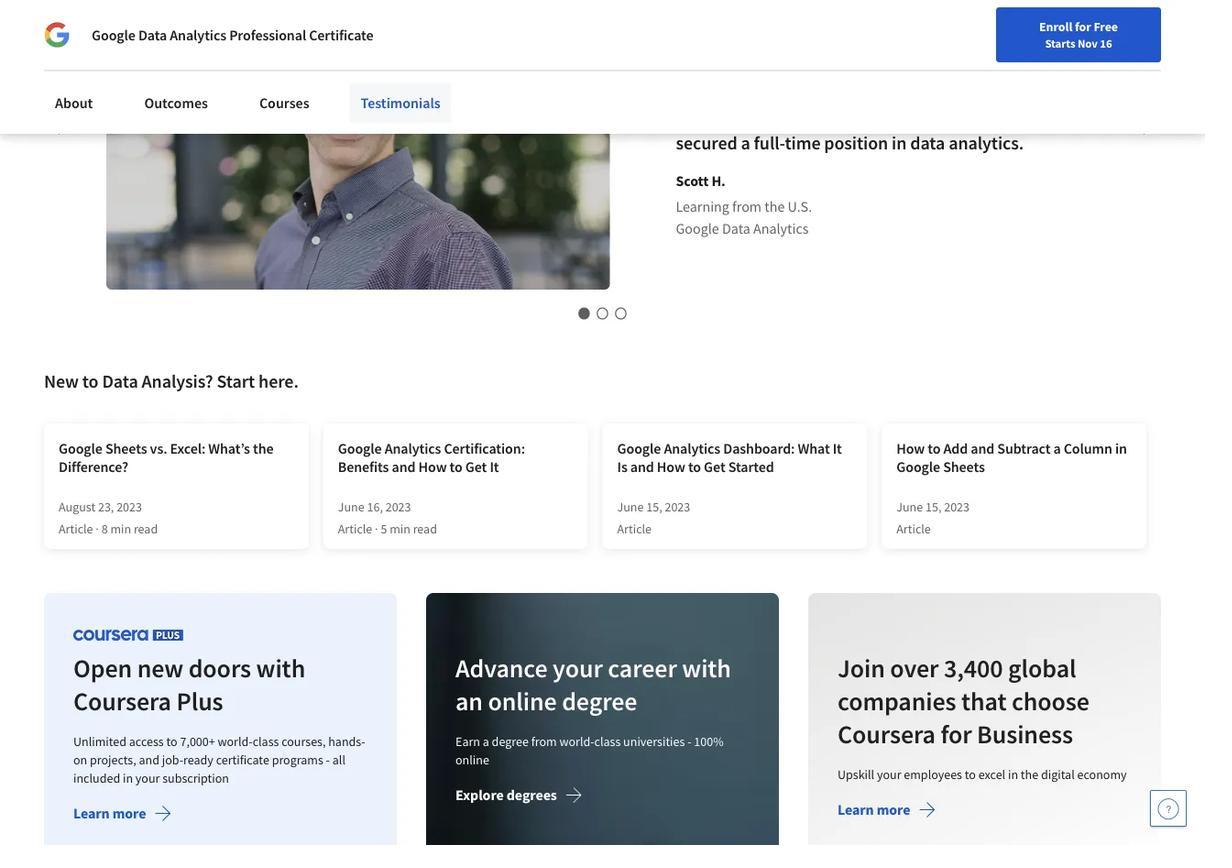Task type: describe. For each thing, give the bounding box(es) containing it.
career
[[810, 58, 846, 74]]

dashboard:
[[723, 439, 795, 458]]

help center image
[[1158, 797, 1180, 819]]

using
[[793, 29, 837, 52]]

start
[[217, 370, 255, 393]]

transitioned
[[773, 106, 868, 128]]

with for advance your career with an online degree
[[682, 652, 731, 684]]

learn for learn more link to the left
[[73, 804, 110, 823]]

is
[[617, 458, 628, 476]]

degrees
[[507, 786, 557, 804]]

2023 for vs.
[[117, 499, 142, 515]]

0 horizontal spatial data
[[676, 29, 711, 52]]

included
[[73, 770, 120, 787]]

google analytics certification: benefits and how to get it
[[338, 439, 525, 476]]

1 horizontal spatial learn more link
[[838, 801, 936, 823]]

it inside it is a beautifully crafted on-ramp to the world of data analytics. using the tools i learned in the certificate, i created a portfolio of work samples that showcased my ability as an analyst, and i successfully transitioned out of education and secured a full-time position in data analytics.
[[676, 3, 688, 26]]

a inside how to add and subtract a column in google sheets
[[1054, 439, 1061, 458]]

programs
[[272, 752, 323, 768]]

over
[[890, 652, 939, 684]]

sheets inside how to add and subtract a column in google sheets
[[943, 458, 985, 476]]

a up ability
[[834, 54, 843, 77]]

how to add and subtract a column in google sheets
[[897, 439, 1127, 476]]

23,
[[98, 499, 114, 515]]

upskill your employees to excel in the digital economy
[[838, 766, 1127, 783]]

the up "samples"
[[1003, 29, 1029, 52]]

unlimited access to 7,000+ world-class courses, hands- on projects, and job-ready certificate programs - all included in your subscription
[[73, 733, 365, 787]]

showcased
[[676, 80, 762, 103]]

google for google sheets vs. excel: what's the difference?
[[59, 439, 102, 458]]

earn
[[456, 733, 480, 750]]

professional
[[229, 26, 306, 44]]

excel:
[[170, 439, 206, 458]]

difference?
[[59, 458, 128, 476]]

vs.
[[150, 439, 167, 458]]

certificate
[[309, 26, 373, 44]]

companies
[[838, 685, 956, 717]]

2 horizontal spatial of
[[1036, 3, 1052, 26]]

testimonials link
[[350, 82, 452, 123]]

how inside how to add and subtract a column in google sheets
[[897, 439, 925, 458]]

benefits
[[338, 458, 389, 476]]

the up learned
[[958, 3, 984, 26]]

learned
[[921, 29, 981, 52]]

created
[[771, 54, 830, 77]]

enroll for free starts nov 16
[[1039, 18, 1118, 50]]

1 vertical spatial i
[[763, 54, 768, 77]]

analyst,
[[890, 80, 952, 103]]

what's
[[208, 439, 250, 458]]

u.s.
[[788, 198, 812, 216]]

june 16, 2023 article · 5 min read
[[338, 499, 437, 537]]

2 vertical spatial data
[[102, 370, 138, 393]]

in down world
[[984, 29, 999, 52]]

find your new career link
[[722, 55, 855, 78]]

- inside the earn a degree from world-class universities - 100% online
[[688, 733, 692, 750]]

join over 3,400 global companies that choose coursera for business
[[838, 652, 1090, 750]]

find your new career
[[731, 58, 846, 74]]

analytics inside the scott h. learning from the u.s. google data analytics
[[753, 220, 809, 238]]

and inside the google analytics dashboard: what it is and how to get started
[[630, 458, 654, 476]]

august
[[59, 499, 95, 515]]

find
[[731, 58, 754, 74]]

2 vertical spatial of
[[902, 106, 918, 128]]

business
[[977, 718, 1073, 750]]

analysis?
[[142, 370, 213, 393]]

new inside 'link'
[[784, 58, 808, 74]]

choose
[[1012, 685, 1090, 717]]

english
[[888, 57, 933, 76]]

data inside the scott h. learning from the u.s. google data analytics
[[722, 220, 750, 238]]

2023 for certification:
[[386, 499, 411, 515]]

0 vertical spatial data
[[138, 26, 167, 44]]

job-
[[162, 752, 183, 768]]

beautifully
[[720, 3, 805, 26]]

as
[[847, 80, 864, 103]]

0 horizontal spatial learn more link
[[73, 804, 172, 827]]

new to data analysis? start here.
[[44, 370, 299, 393]]

august 23, 2023 article · 8 min read
[[59, 499, 158, 537]]

the down crafted
[[841, 29, 866, 52]]

secured
[[676, 131, 737, 154]]

get inside the google analytics dashboard: what it is and how to get started
[[704, 458, 726, 476]]

that inside join over 3,400 global companies that choose coursera for business
[[961, 685, 1007, 717]]

plus
[[176, 685, 223, 717]]

all
[[332, 752, 346, 768]]

to inside google analytics certification: benefits and how to get it
[[450, 458, 463, 476]]

join
[[838, 652, 885, 684]]

read for difference?
[[134, 521, 158, 537]]

english button
[[855, 37, 966, 96]]

open
[[73, 652, 132, 684]]

slides element
[[77, 304, 1128, 323]]

it inside google analytics certification: benefits and how to get it
[[490, 458, 499, 476]]

coursera plus image
[[73, 629, 183, 641]]

column
[[1064, 439, 1113, 458]]

google inside how to add and subtract a column in google sheets
[[897, 458, 940, 476]]

online inside the earn a degree from world-class universities - 100% online
[[456, 752, 489, 768]]

world- for 7,000+
[[218, 733, 253, 750]]

what
[[798, 439, 830, 458]]

in down out
[[892, 131, 907, 154]]

access
[[129, 733, 164, 750]]

sheets inside google sheets vs. excel: what's the difference?
[[105, 439, 147, 458]]

analytics inside the google analytics dashboard: what it is and how to get started
[[664, 439, 721, 458]]

from for learning
[[732, 198, 762, 216]]

projects,
[[90, 752, 136, 768]]

2023 for dashboard:
[[665, 499, 690, 515]]

started
[[728, 458, 774, 476]]

testimonials
[[361, 93, 441, 112]]

google data analytics professional certificate
[[92, 26, 373, 44]]

courses,
[[282, 733, 326, 750]]

advance
[[456, 652, 548, 684]]

go to next testimonial image
[[1129, 99, 1171, 143]]

add
[[944, 439, 968, 458]]

in inside unlimited access to 7,000+ world-class courses, hands- on projects, and job-ready certificate programs - all included in your subscription
[[123, 770, 133, 787]]

15, for google
[[926, 499, 942, 515]]

a right the is
[[707, 3, 717, 26]]

universities
[[623, 733, 685, 750]]

open new doors with coursera plus
[[73, 652, 305, 717]]

the left digital
[[1021, 766, 1039, 783]]

article for google analytics certification: benefits and how to get it
[[338, 521, 372, 537]]

learning
[[676, 198, 729, 216]]

your for upskill
[[877, 766, 901, 783]]

to inside how to add and subtract a column in google sheets
[[928, 439, 941, 458]]

june for google analytics dashboard: what it is and how to get started
[[617, 499, 644, 515]]

advance your career with an online degree
[[456, 652, 731, 717]]

google for google analytics dashboard: what it is and how to get started
[[617, 439, 661, 458]]

it inside the google analytics dashboard: what it is and how to get started
[[833, 439, 842, 458]]

certificate
[[216, 752, 269, 768]]

coursera image
[[22, 52, 138, 81]]

learn for rightmost learn more link
[[838, 801, 874, 819]]

free
[[1094, 18, 1118, 35]]

crafted
[[808, 3, 864, 26]]

for
[[29, 9, 49, 27]]

tools
[[870, 29, 909, 52]]

from for degree
[[531, 733, 557, 750]]

100%
[[694, 733, 724, 750]]

go to previous testimonial image
[[34, 99, 76, 143]]

june for how to add and subtract a column in google sheets
[[897, 499, 923, 515]]

successfully
[[676, 106, 769, 128]]

and inside how to add and subtract a column in google sheets
[[971, 439, 995, 458]]

16
[[1100, 36, 1112, 50]]

courses
[[259, 93, 309, 112]]

class for universities
[[594, 733, 621, 750]]

an inside advance your career with an online degree
[[456, 685, 483, 717]]

excel
[[979, 766, 1006, 783]]

get inside google analytics certification: benefits and how to get it
[[465, 458, 487, 476]]

out
[[872, 106, 899, 128]]



Task type: vqa. For each thing, say whether or not it's contained in the screenshot.
credential
no



Task type: locate. For each thing, give the bounding box(es) containing it.
learn more
[[838, 801, 910, 819], [73, 804, 146, 823]]

learn more down included
[[73, 804, 146, 823]]

class inside unlimited access to 7,000+ world-class courses, hands- on projects, and job-ready certificate programs - all included in your subscription
[[253, 733, 279, 750]]

june 15, 2023 article down the is
[[617, 499, 690, 537]]

2 read from the left
[[413, 521, 437, 537]]

2 vertical spatial i
[[989, 80, 994, 103]]

1 vertical spatial -
[[326, 752, 330, 768]]

it
[[676, 3, 688, 26], [833, 439, 842, 458], [490, 458, 499, 476]]

in
[[984, 29, 999, 52], [892, 131, 907, 154], [1115, 439, 1127, 458], [1008, 766, 1018, 783], [123, 770, 133, 787]]

1 horizontal spatial sheets
[[943, 458, 985, 476]]

read inside the august 23, 2023 article · 8 min read
[[134, 521, 158, 537]]

degree inside the earn a degree from world-class universities - 100% online
[[492, 733, 529, 750]]

courses link
[[248, 82, 320, 123]]

2023 down the google analytics dashboard: what it is and how to get started at the bottom right
[[665, 499, 690, 515]]

1 read from the left
[[134, 521, 158, 537]]

sheets left the vs.
[[105, 439, 147, 458]]

explore
[[456, 786, 504, 804]]

1 horizontal spatial from
[[732, 198, 762, 216]]

in right excel
[[1008, 766, 1018, 783]]

1 horizontal spatial -
[[688, 733, 692, 750]]

article inside the june 16, 2023 article · 5 min read
[[338, 521, 372, 537]]

1 vertical spatial an
[[456, 685, 483, 717]]

1 june 15, 2023 article from the left
[[617, 499, 690, 537]]

data left analysis? at left top
[[102, 370, 138, 393]]

google inside google analytics certification: benefits and how to get it
[[338, 439, 382, 458]]

in inside how to add and subtract a column in google sheets
[[1115, 439, 1127, 458]]

1 horizontal spatial world-
[[559, 733, 594, 750]]

3,400
[[944, 652, 1003, 684]]

earn a degree from world-class universities - 100% online
[[456, 733, 724, 768]]

the left "u.s."
[[765, 198, 785, 216]]

learn down 'upskill'
[[838, 801, 874, 819]]

the right what's
[[253, 439, 274, 458]]

0 horizontal spatial sheets
[[105, 439, 147, 458]]

0 vertical spatial new
[[784, 58, 808, 74]]

min inside the august 23, 2023 article · 8 min read
[[110, 521, 131, 537]]

1 with from the left
[[256, 652, 305, 684]]

0 horizontal spatial -
[[326, 752, 330, 768]]

google analytics dashboard: what it is and how to get started
[[617, 439, 842, 476]]

0 horizontal spatial get
[[465, 458, 487, 476]]

class up certificate
[[253, 733, 279, 750]]

your right find
[[757, 58, 781, 74]]

world- for from
[[559, 733, 594, 750]]

with
[[256, 652, 305, 684], [682, 652, 731, 684]]

subscription
[[162, 770, 229, 787]]

analytics left certification:
[[385, 439, 441, 458]]

coursera down "open"
[[73, 685, 171, 717]]

2023 for add
[[944, 499, 970, 515]]

google
[[92, 26, 135, 44], [676, 220, 719, 238], [59, 439, 102, 458], [338, 439, 382, 458], [617, 439, 661, 458], [897, 458, 940, 476]]

0 vertical spatial from
[[732, 198, 762, 216]]

0 vertical spatial for
[[1075, 18, 1091, 35]]

read right "8"
[[134, 521, 158, 537]]

a left "full-"
[[741, 131, 750, 154]]

0 horizontal spatial for
[[941, 718, 972, 750]]

2023 right 16,
[[386, 499, 411, 515]]

article for google analytics dashboard: what it is and how to get started
[[617, 521, 652, 537]]

0 vertical spatial an
[[867, 80, 887, 103]]

and right benefits
[[392, 458, 416, 476]]

to inside it is a beautifully crafted on-ramp to the world of data analytics. using the tools i learned in the certificate, i created a portfolio of work samples that showcased my ability as an analyst, and i successfully transitioned out of education and secured a full-time position in data analytics.
[[938, 3, 954, 26]]

0 horizontal spatial learn
[[73, 804, 110, 823]]

1 horizontal spatial ·
[[375, 521, 378, 537]]

online
[[488, 685, 557, 717], [456, 752, 489, 768]]

individuals
[[52, 9, 122, 27]]

8
[[101, 521, 108, 537]]

data right individuals
[[138, 26, 167, 44]]

0 horizontal spatial 15,
[[646, 499, 662, 515]]

for up employees
[[941, 718, 972, 750]]

online down earn
[[456, 752, 489, 768]]

how up the june 16, 2023 article · 5 min read
[[418, 458, 447, 476]]

1 vertical spatial coursera
[[838, 718, 936, 750]]

coursera inside join over 3,400 global companies that choose coursera for business
[[838, 718, 936, 750]]

1 horizontal spatial june
[[617, 499, 644, 515]]

0 horizontal spatial of
[[902, 106, 918, 128]]

how right the is
[[657, 458, 685, 476]]

h.
[[712, 172, 726, 190]]

2 with from the left
[[682, 652, 731, 684]]

how left add
[[897, 439, 925, 458]]

1 vertical spatial degree
[[492, 733, 529, 750]]

more down employees
[[877, 801, 910, 819]]

min right "8"
[[110, 521, 131, 537]]

world
[[987, 3, 1033, 26]]

read
[[134, 521, 158, 537], [413, 521, 437, 537]]

1 class from the left
[[253, 733, 279, 750]]

outcomes
[[144, 93, 208, 112]]

new up difference?
[[44, 370, 79, 393]]

1 horizontal spatial of
[[919, 54, 934, 77]]

for up nov
[[1075, 18, 1091, 35]]

the inside google sheets vs. excel: what's the difference?
[[253, 439, 274, 458]]

1 june from the left
[[338, 499, 364, 515]]

read for to
[[413, 521, 437, 537]]

2 class from the left
[[594, 733, 621, 750]]

5
[[381, 521, 387, 537]]

class inside the earn a degree from world-class universities - 100% online
[[594, 733, 621, 750]]

from right learning
[[732, 198, 762, 216]]

outcomes link
[[133, 82, 219, 123]]

with for open new doors with coursera plus
[[256, 652, 305, 684]]

article for google sheets vs. excel: what's the difference?
[[59, 521, 93, 537]]

class for courses,
[[253, 733, 279, 750]]

on-
[[867, 3, 893, 26]]

analytics left started
[[664, 439, 721, 458]]

0 horizontal spatial class
[[253, 733, 279, 750]]

- left 100% at the right bottom
[[688, 733, 692, 750]]

1 horizontal spatial i
[[912, 29, 918, 52]]

with inside advance your career with an online degree
[[682, 652, 731, 684]]

google inside google sheets vs. excel: what's the difference?
[[59, 439, 102, 458]]

0 horizontal spatial june 15, 2023 article
[[617, 499, 690, 537]]

online down advance
[[488, 685, 557, 717]]

of right out
[[902, 106, 918, 128]]

your inside 'link'
[[757, 58, 781, 74]]

about link
[[44, 82, 104, 123]]

2 world- from the left
[[559, 733, 594, 750]]

1 vertical spatial from
[[531, 733, 557, 750]]

global
[[1008, 652, 1076, 684]]

of
[[1036, 3, 1052, 26], [919, 54, 934, 77], [902, 106, 918, 128]]

· for google sheets vs. excel: what's the difference?
[[96, 521, 99, 537]]

0 horizontal spatial i
[[763, 54, 768, 77]]

google inside the scott h. learning from the u.s. google data analytics
[[676, 220, 719, 238]]

2 2023 from the left
[[386, 499, 411, 515]]

sheets left subtract at the bottom right of page
[[943, 458, 985, 476]]

with inside open new doors with coursera plus
[[256, 652, 305, 684]]

and down the show notifications image
[[1003, 106, 1033, 128]]

- inside unlimited access to 7,000+ world-class courses, hands- on projects, and job-ready certificate programs - all included in your subscription
[[326, 752, 330, 768]]

degree inside advance your career with an online degree
[[562, 685, 637, 717]]

with right "career"
[[682, 652, 731, 684]]

june 15, 2023 article for google
[[897, 499, 970, 537]]

1 · from the left
[[96, 521, 99, 537]]

new up "my"
[[784, 58, 808, 74]]

your down access
[[136, 770, 160, 787]]

degree
[[562, 685, 637, 717], [492, 733, 529, 750]]

world- up certificate
[[218, 733, 253, 750]]

june
[[338, 499, 364, 515], [617, 499, 644, 515], [897, 499, 923, 515]]

career
[[608, 652, 677, 684]]

2023 right 23,
[[117, 499, 142, 515]]

2 · from the left
[[375, 521, 378, 537]]

more
[[877, 801, 910, 819], [112, 804, 146, 823]]

an up earn
[[456, 685, 483, 717]]

certification:
[[444, 439, 525, 458]]

my
[[766, 80, 790, 103]]

data down education
[[910, 131, 945, 154]]

learn more link down 'upskill'
[[838, 801, 936, 823]]

· left the 5
[[375, 521, 378, 537]]

from
[[732, 198, 762, 216], [531, 733, 557, 750]]

online inside advance your career with an online degree
[[488, 685, 557, 717]]

world- inside the earn a degree from world-class universities - 100% online
[[559, 733, 594, 750]]

0 vertical spatial online
[[488, 685, 557, 717]]

1 horizontal spatial how
[[657, 458, 685, 476]]

article inside the august 23, 2023 article · 8 min read
[[59, 521, 93, 537]]

0 horizontal spatial more
[[112, 804, 146, 823]]

digital
[[1041, 766, 1075, 783]]

0 vertical spatial that
[[1049, 54, 1082, 77]]

2023 inside the june 16, 2023 article · 5 min read
[[386, 499, 411, 515]]

more for learn more link to the left
[[112, 804, 146, 823]]

1 horizontal spatial that
[[1049, 54, 1082, 77]]

your for advance
[[553, 652, 603, 684]]

degree up the earn a degree from world-class universities - 100% online
[[562, 685, 637, 717]]

1 get from the left
[[465, 458, 487, 476]]

article for how to add and subtract a column in google sheets
[[897, 521, 931, 537]]

min right the 5
[[390, 521, 410, 537]]

that down starts
[[1049, 54, 1082, 77]]

class left 'universities'
[[594, 733, 621, 750]]

doors
[[188, 652, 251, 684]]

the inside the scott h. learning from the u.s. google data analytics
[[765, 198, 785, 216]]

work
[[938, 54, 978, 77]]

get
[[465, 458, 487, 476], [704, 458, 726, 476]]

2 min from the left
[[390, 521, 410, 537]]

0 horizontal spatial how
[[418, 458, 447, 476]]

0 vertical spatial i
[[912, 29, 918, 52]]

0 vertical spatial of
[[1036, 3, 1052, 26]]

a
[[707, 3, 717, 26], [834, 54, 843, 77], [741, 131, 750, 154], [1054, 439, 1061, 458], [483, 733, 489, 750]]

2 article from the left
[[338, 521, 372, 537]]

1 vertical spatial that
[[961, 685, 1007, 717]]

more for rightmost learn more link
[[877, 801, 910, 819]]

on
[[73, 752, 87, 768]]

0 horizontal spatial analytics.
[[714, 29, 789, 52]]

subtract
[[997, 439, 1051, 458]]

0 horizontal spatial ·
[[96, 521, 99, 537]]

0 horizontal spatial coursera
[[73, 685, 171, 717]]

0 vertical spatial coursera
[[73, 685, 171, 717]]

2023 down add
[[944, 499, 970, 515]]

ready
[[183, 752, 213, 768]]

to inside unlimited access to 7,000+ world-class courses, hands- on projects, and job-ready certificate programs - all included in your subscription
[[166, 733, 177, 750]]

analytics. up find
[[714, 29, 789, 52]]

min for to
[[390, 521, 410, 537]]

degree right earn
[[492, 733, 529, 750]]

to inside the google analytics dashboard: what it is and how to get started
[[688, 458, 701, 476]]

· inside the august 23, 2023 article · 8 min read
[[96, 521, 99, 537]]

2 horizontal spatial it
[[833, 439, 842, 458]]

class
[[253, 733, 279, 750], [594, 733, 621, 750]]

analytics down "u.s."
[[753, 220, 809, 238]]

0 vertical spatial -
[[688, 733, 692, 750]]

google sheets vs. excel: what's the difference?
[[59, 439, 274, 476]]

1 horizontal spatial analytics.
[[949, 131, 1024, 154]]

to
[[938, 3, 954, 26], [82, 370, 99, 393], [928, 439, 941, 458], [450, 458, 463, 476], [688, 458, 701, 476], [166, 733, 177, 750], [965, 766, 976, 783]]

0 horizontal spatial with
[[256, 652, 305, 684]]

your left "career"
[[553, 652, 603, 684]]

3 2023 from the left
[[665, 499, 690, 515]]

and
[[956, 80, 985, 103], [1003, 106, 1033, 128], [971, 439, 995, 458], [392, 458, 416, 476], [630, 458, 654, 476], [139, 752, 159, 768]]

a left column
[[1054, 439, 1061, 458]]

your inside advance your career with an online degree
[[553, 652, 603, 684]]

1 vertical spatial for
[[941, 718, 972, 750]]

2 15, from the left
[[926, 499, 942, 515]]

1 horizontal spatial learn more
[[838, 801, 910, 819]]

0 horizontal spatial an
[[456, 685, 483, 717]]

june 15, 2023 article down add
[[897, 499, 970, 537]]

that inside it is a beautifully crafted on-ramp to the world of data analytics. using the tools i learned in the certificate, i created a portfolio of work samples that showcased my ability as an analyst, and i successfully transitioned out of education and secured a full-time position in data analytics.
[[1049, 54, 1082, 77]]

1 min from the left
[[110, 521, 131, 537]]

1 horizontal spatial more
[[877, 801, 910, 819]]

scott
[[676, 172, 709, 190]]

google inside the google analytics dashboard: what it is and how to get started
[[617, 439, 661, 458]]

world-
[[218, 733, 253, 750], [559, 733, 594, 750]]

1 article from the left
[[59, 521, 93, 537]]

june inside the june 16, 2023 article · 5 min read
[[338, 499, 364, 515]]

learn more link down included
[[73, 804, 172, 827]]

1 15, from the left
[[646, 499, 662, 515]]

for
[[1075, 18, 1091, 35], [941, 718, 972, 750]]

and inside google analytics certification: benefits and how to get it
[[392, 458, 416, 476]]

data
[[676, 29, 711, 52], [910, 131, 945, 154]]

0 horizontal spatial june
[[338, 499, 364, 515]]

1 vertical spatial data
[[910, 131, 945, 154]]

-
[[688, 733, 692, 750], [326, 752, 330, 768]]

ability
[[794, 80, 843, 103]]

1 vertical spatial analytics.
[[949, 131, 1024, 154]]

0 horizontal spatial world-
[[218, 733, 253, 750]]

- left all
[[326, 752, 330, 768]]

google image
[[44, 22, 70, 48]]

1 vertical spatial online
[[456, 752, 489, 768]]

position
[[824, 131, 888, 154]]

for inside join over 3,400 global companies that choose coursera for business
[[941, 718, 972, 750]]

google for google analytics certification: benefits and how to get it
[[338, 439, 382, 458]]

1 horizontal spatial it
[[676, 3, 688, 26]]

i
[[912, 29, 918, 52], [763, 54, 768, 77], [989, 80, 994, 103]]

coursera inside open new doors with coursera plus
[[73, 685, 171, 717]]

show notifications image
[[992, 60, 1014, 82]]

0 horizontal spatial degree
[[492, 733, 529, 750]]

read inside the june 16, 2023 article · 5 min read
[[413, 521, 437, 537]]

learn more for rightmost learn more link
[[838, 801, 910, 819]]

1 horizontal spatial an
[[867, 80, 887, 103]]

more down included
[[112, 804, 146, 823]]

and right the is
[[630, 458, 654, 476]]

of up starts
[[1036, 3, 1052, 26]]

and up education
[[956, 80, 985, 103]]

analytics left professional on the top left of page
[[170, 26, 226, 44]]

i right find
[[763, 54, 768, 77]]

and down access
[[139, 752, 159, 768]]

0 horizontal spatial from
[[531, 733, 557, 750]]

0 vertical spatial data
[[676, 29, 711, 52]]

2023
[[117, 499, 142, 515], [386, 499, 411, 515], [665, 499, 690, 515], [944, 499, 970, 515]]

min for difference?
[[110, 521, 131, 537]]

2 get from the left
[[704, 458, 726, 476]]

data down the is
[[676, 29, 711, 52]]

2023 inside the august 23, 2023 article · 8 min read
[[117, 499, 142, 515]]

0 vertical spatial analytics.
[[714, 29, 789, 52]]

· left "8"
[[96, 521, 99, 537]]

read right the 5
[[413, 521, 437, 537]]

the
[[958, 3, 984, 26], [841, 29, 866, 52], [1003, 29, 1029, 52], [765, 198, 785, 216], [253, 439, 274, 458], [1021, 766, 1039, 783]]

learn down included
[[73, 804, 110, 823]]

june 15, 2023 article for to
[[617, 499, 690, 537]]

coursera down companies
[[838, 718, 936, 750]]

1 horizontal spatial data
[[910, 131, 945, 154]]

new
[[784, 58, 808, 74], [44, 370, 79, 393]]

from inside the scott h. learning from the u.s. google data analytics
[[732, 198, 762, 216]]

2 june from the left
[[617, 499, 644, 515]]

your right 'upskill'
[[877, 766, 901, 783]]

1 horizontal spatial for
[[1075, 18, 1091, 35]]

0 horizontal spatial that
[[961, 685, 1007, 717]]

portfolio
[[847, 54, 915, 77]]

an right as
[[867, 80, 887, 103]]

world- down advance your career with an online degree at the bottom of the page
[[559, 733, 594, 750]]

1 horizontal spatial learn
[[838, 801, 874, 819]]

scott h. learning from the u.s. google data analytics
[[676, 172, 812, 238]]

i down "samples"
[[989, 80, 994, 103]]

economy
[[1077, 766, 1127, 783]]

unlimited
[[73, 733, 126, 750]]

analytics inside google analytics certification: benefits and how to get it
[[385, 439, 441, 458]]

google for google data analytics professional certificate
[[92, 26, 135, 44]]

1 horizontal spatial get
[[704, 458, 726, 476]]

1 horizontal spatial read
[[413, 521, 437, 537]]

0 horizontal spatial learn more
[[73, 804, 146, 823]]

1 horizontal spatial 15,
[[926, 499, 942, 515]]

with right doors
[[256, 652, 305, 684]]

3 june from the left
[[897, 499, 923, 515]]

samples
[[981, 54, 1046, 77]]

june for google analytics certification: benefits and how to get it
[[338, 499, 364, 515]]

a right earn
[[483, 733, 489, 750]]

16,
[[367, 499, 383, 515]]

15, for to
[[646, 499, 662, 515]]

analytics. down education
[[949, 131, 1024, 154]]

new
[[137, 652, 183, 684]]

explore degrees
[[456, 786, 557, 804]]

for inside enroll for free starts nov 16
[[1075, 18, 1091, 35]]

· for google analytics certification: benefits and how to get it
[[375, 521, 378, 537]]

data down learning
[[722, 220, 750, 238]]

sheets
[[105, 439, 147, 458], [943, 458, 985, 476]]

enroll
[[1039, 18, 1073, 35]]

1 horizontal spatial min
[[390, 521, 410, 537]]

time
[[785, 131, 821, 154]]

learn more down 'upskill'
[[838, 801, 910, 819]]

0 horizontal spatial read
[[134, 521, 158, 537]]

learn more for learn more link to the left
[[73, 804, 146, 823]]

an inside it is a beautifully crafted on-ramp to the world of data analytics. using the tools i learned in the certificate, i created a portfolio of work samples that showcased my ability as an analyst, and i successfully transitioned out of education and secured a full-time position in data analytics.
[[867, 80, 887, 103]]

1 vertical spatial of
[[919, 54, 934, 77]]

hands-
[[328, 733, 365, 750]]

your inside unlimited access to 7,000+ world-class courses, hands- on projects, and job-ready certificate programs - all included in your subscription
[[136, 770, 160, 787]]

how inside google analytics certification: benefits and how to get it
[[418, 458, 447, 476]]

min
[[110, 521, 131, 537], [390, 521, 410, 537]]

None search field
[[261, 48, 481, 85]]

0 horizontal spatial min
[[110, 521, 131, 537]]

full-
[[754, 131, 785, 154]]

2 horizontal spatial i
[[989, 80, 994, 103]]

1 vertical spatial data
[[722, 220, 750, 238]]

1 2023 from the left
[[117, 499, 142, 515]]

2 horizontal spatial june
[[897, 499, 923, 515]]

in down projects,
[[123, 770, 133, 787]]

i right tools
[[912, 29, 918, 52]]

2 horizontal spatial how
[[897, 439, 925, 458]]

1 horizontal spatial june 15, 2023 article
[[897, 499, 970, 537]]

3 article from the left
[[617, 521, 652, 537]]

from inside the earn a degree from world-class universities - 100% online
[[531, 733, 557, 750]]

1 world- from the left
[[218, 733, 253, 750]]

and right add
[[971, 439, 995, 458]]

4 article from the left
[[897, 521, 931, 537]]

in right column
[[1115, 439, 1127, 458]]

1 horizontal spatial class
[[594, 733, 621, 750]]

it is a beautifully crafted on-ramp to the world of data analytics. using the tools i learned in the certificate, i created a portfolio of work samples that showcased my ability as an analyst, and i successfully transitioned out of education and secured a full-time position in data analytics.
[[676, 3, 1082, 154]]

1 horizontal spatial with
[[682, 652, 731, 684]]

how inside the google analytics dashboard: what it is and how to get started
[[657, 458, 685, 476]]

0 vertical spatial degree
[[562, 685, 637, 717]]

0 horizontal spatial it
[[490, 458, 499, 476]]

min inside the june 16, 2023 article · 5 min read
[[390, 521, 410, 537]]

world- inside unlimited access to 7,000+ world-class courses, hands- on projects, and job-ready certificate programs - all included in your subscription
[[218, 733, 253, 750]]

1 vertical spatial new
[[44, 370, 79, 393]]

your for find
[[757, 58, 781, 74]]

1 horizontal spatial degree
[[562, 685, 637, 717]]

· inside the june 16, 2023 article · 5 min read
[[375, 521, 378, 537]]

2 june 15, 2023 article from the left
[[897, 499, 970, 537]]

of up analyst,
[[919, 54, 934, 77]]

go to previous testimonial image
[[46, 107, 60, 135]]

1 horizontal spatial new
[[784, 58, 808, 74]]

1 horizontal spatial coursera
[[838, 718, 936, 750]]

from up the degrees on the left bottom
[[531, 733, 557, 750]]

that down 3,400
[[961, 685, 1007, 717]]

15,
[[646, 499, 662, 515], [926, 499, 942, 515]]

and inside unlimited access to 7,000+ world-class courses, hands- on projects, and job-ready certificate programs - all included in your subscription
[[139, 752, 159, 768]]

about
[[55, 93, 93, 112]]

0 horizontal spatial new
[[44, 370, 79, 393]]

a inside the earn a degree from world-class universities - 100% online
[[483, 733, 489, 750]]

4 2023 from the left
[[944, 499, 970, 515]]



